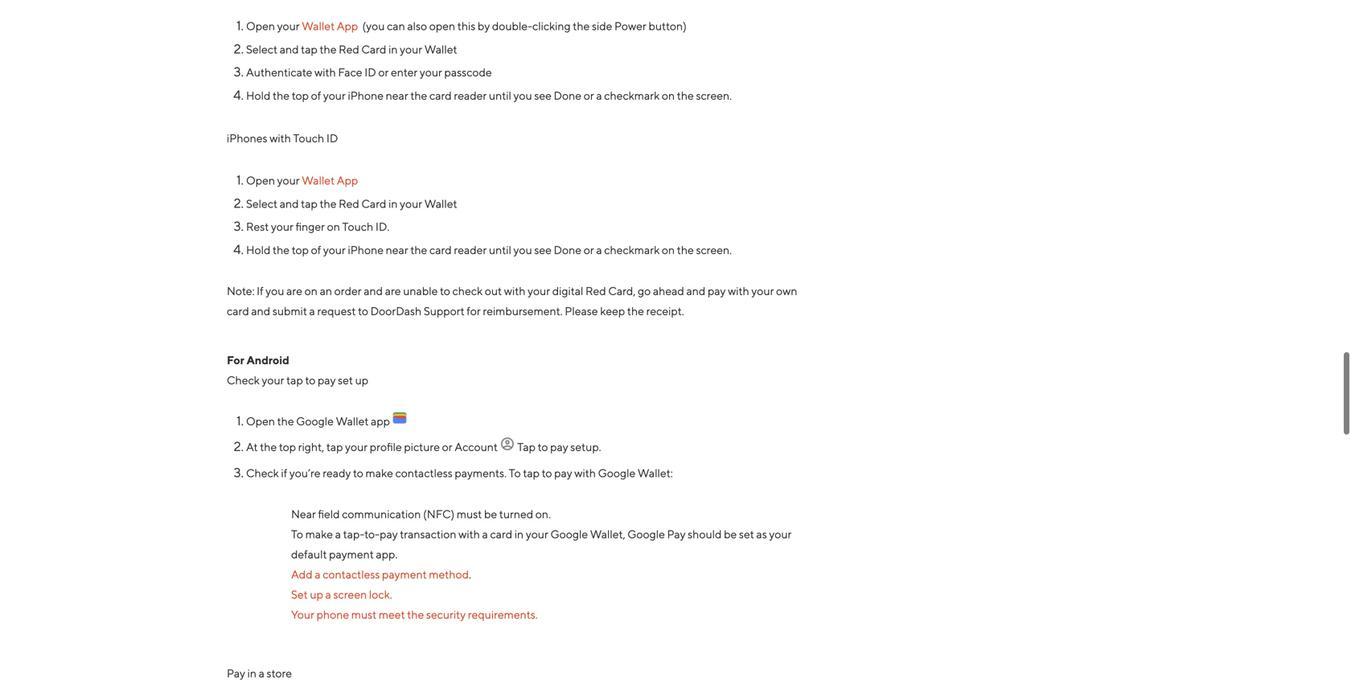 Task type: vqa. For each thing, say whether or not it's contained in the screenshot.
bottom Check
yes



Task type: describe. For each thing, give the bounding box(es) containing it.
to up support
[[440, 284, 450, 297]]

in down can
[[389, 43, 398, 56]]

red inside note: if you are on an order and are unable to check out with your digital red card, go ahead and pay with your own card and submit a request to doordash support for reimbursement. please keep the receipt.
[[586, 284, 606, 297]]

1 are from the left
[[287, 284, 303, 297]]

the up unable
[[411, 243, 427, 257]]

profile
[[370, 441, 402, 454]]

power
[[615, 19, 647, 33]]

for
[[467, 304, 481, 318]]

to for make
[[291, 528, 303, 541]]

security
[[426, 608, 466, 621]]

the up 'rest your finger on touch id.'
[[320, 197, 337, 210]]

0 vertical spatial must
[[457, 507, 482, 521]]

passcode
[[445, 66, 492, 79]]

account
[[455, 441, 498, 454]]

pay down "tap to pay setup."
[[554, 467, 573, 480]]

the right the at
[[260, 441, 277, 454]]

app.
[[376, 548, 398, 561]]

card inside near field communication (nfc) must be turned on. to make a tap-to-pay transaction with a card in your google wallet, google pay should be set as your default payment app. add a contactless payment method . set up a screen lock. your phone must meet the security requirements.
[[490, 528, 513, 541]]

you for authenticate with face id or enter your passcode
[[514, 89, 532, 102]]

the up the "ahead" on the top
[[677, 243, 694, 257]]

the down the enter
[[411, 89, 427, 102]]

clicking
[[533, 19, 571, 33]]

the left the side
[[573, 19, 590, 33]]

google left wallet: at the bottom
[[598, 467, 636, 480]]

on.
[[536, 507, 551, 521]]

check
[[453, 284, 483, 297]]

0 vertical spatial make
[[366, 467, 393, 480]]

android
[[247, 353, 290, 367]]

with left face
[[315, 66, 336, 79]]

up inside near field communication (nfc) must be turned on. to make a tap-to-pay transaction with a card in your google wallet, google pay should be set as your default payment app. add a contactless payment method . set up a screen lock. your phone must meet the security requirements.
[[310, 588, 323, 601]]

the down 'rest your finger on touch id.'
[[273, 243, 290, 257]]

the up if
[[277, 415, 294, 428]]

lock.
[[369, 588, 392, 601]]

should
[[688, 528, 722, 541]]

if
[[281, 467, 287, 480]]

rest your finger on touch id.
[[246, 220, 390, 233]]

wallet app link for open your wallet app
[[302, 174, 358, 187]]

picture
[[404, 441, 440, 454]]

and up authenticate
[[280, 43, 299, 56]]

submit
[[273, 304, 307, 318]]

with left own in the top right of the page
[[728, 284, 750, 297]]

the down authenticate
[[273, 89, 290, 102]]

id for face
[[365, 66, 376, 79]]

button)
[[649, 19, 687, 33]]

with inside near field communication (nfc) must be turned on. to make a tap-to-pay transaction with a card in your google wallet, google pay should be set as your default payment app. add a contactless payment method . set up a screen lock. your phone must meet the security requirements.
[[459, 528, 480, 541]]

1 vertical spatial check
[[246, 467, 279, 480]]

tap-
[[343, 528, 365, 541]]

screen. for open your wallet app
[[696, 243, 732, 257]]

pay inside note: if you are on an order and are unable to check out with your digital red card, go ahead and pay with your own card and submit a request to doordash support for reimbursement. please keep the receipt.
[[708, 284, 726, 297]]

iphone for or
[[348, 89, 384, 102]]

2 vertical spatial top
[[279, 441, 296, 454]]

tap
[[518, 441, 536, 454]]

open
[[429, 19, 455, 33]]

.
[[469, 568, 471, 581]]

phone
[[317, 608, 349, 621]]

up inside for android check your tap to pay set up
[[355, 374, 369, 387]]

you're
[[289, 467, 321, 480]]

go
[[638, 284, 651, 297]]

to right ready
[[353, 467, 364, 480]]

turned
[[499, 507, 534, 521]]

with right out at the left top
[[504, 284, 526, 297]]

out
[[485, 284, 502, 297]]

also
[[407, 19, 427, 33]]

order
[[334, 284, 362, 297]]

until for rest your finger on touch id.
[[489, 243, 512, 257]]

reimbursement.
[[483, 304, 563, 318]]

to down "tap to pay setup."
[[542, 467, 552, 480]]

wallet:
[[638, 467, 673, 480]]

or right picture
[[442, 441, 453, 454]]

to-
[[365, 528, 380, 541]]

set inside near field communication (nfc) must be turned on. to make a tap-to-pay transaction with a card in your google wallet, google pay should be set as your default payment app. add a contactless payment method . set up a screen lock. your phone must meet the security requirements.
[[739, 528, 754, 541]]

of for your
[[311, 243, 321, 257]]

to down order
[[358, 304, 368, 318]]

ahead
[[653, 284, 684, 297]]

card,
[[608, 284, 636, 297]]

at the top right, tap your profile picture or account
[[246, 441, 500, 454]]

or left the enter
[[378, 66, 389, 79]]

checkmark for rest your finger on touch id.
[[604, 243, 660, 257]]

near
[[291, 507, 316, 521]]

setup.
[[571, 441, 601, 454]]

authenticate
[[246, 66, 312, 79]]

hold the top of your iphone near the card reader until you see done or a checkmark on the screen. for authenticate with face id or enter your passcode
[[246, 89, 732, 102]]

own
[[776, 284, 798, 297]]

set
[[291, 588, 308, 601]]

for android check your tap to pay set up
[[227, 353, 369, 387]]

the up authenticate with face id or enter your passcode
[[320, 43, 337, 56]]

open your wallet app (you can also open this by double-clicking the side power button)
[[246, 19, 687, 33]]

transaction
[[400, 528, 457, 541]]

doordash
[[371, 304, 422, 318]]

tap up authenticate
[[301, 43, 318, 56]]

face
[[338, 66, 362, 79]]

can
[[387, 19, 405, 33]]

add
[[291, 568, 313, 581]]

0 vertical spatial touch
[[293, 131, 324, 145]]

if
[[257, 284, 264, 297]]

or up please
[[584, 243, 594, 257]]

reader for authenticate with face id or enter your passcode
[[454, 89, 487, 102]]

right,
[[298, 441, 324, 454]]

a up "keep"
[[596, 243, 602, 257]]

0 horizontal spatial pay
[[227, 667, 245, 680]]

iphone for touch
[[348, 243, 384, 257]]

app for open your wallet app
[[337, 174, 358, 187]]

enter
[[391, 66, 418, 79]]

at
[[246, 441, 258, 454]]

tap inside for android check your tap to pay set up
[[287, 374, 303, 387]]

please
[[565, 304, 598, 318]]

note:
[[227, 284, 255, 297]]

double-
[[492, 19, 533, 33]]

(you
[[362, 19, 385, 33]]

set up a screen lock. link
[[291, 588, 392, 601]]

side
[[592, 19, 613, 33]]

your phone must meet the security requirements. link
[[291, 608, 538, 621]]

request
[[317, 304, 356, 318]]

method
[[429, 568, 469, 581]]

google down on.
[[551, 528, 588, 541]]

to inside for android check your tap to pay set up
[[305, 374, 316, 387]]

for
[[227, 353, 244, 367]]

pay left setup.
[[550, 441, 569, 454]]

a down the side
[[596, 89, 602, 102]]

authenticate with face id or enter your passcode
[[246, 66, 492, 79]]

of for with
[[311, 89, 321, 102]]

done for authenticate with face id or enter your passcode
[[554, 89, 582, 102]]

with right iphones
[[270, 131, 291, 145]]

open the google wallet app
[[246, 415, 392, 428]]

0 vertical spatial payment
[[329, 548, 374, 561]]

and down if
[[251, 304, 270, 318]]

tap right right,
[[326, 441, 343, 454]]

ready
[[323, 467, 351, 480]]

support
[[424, 304, 465, 318]]

digital
[[552, 284, 584, 297]]

reader for rest your finger on touch id.
[[454, 243, 487, 257]]

tap down tap
[[523, 467, 540, 480]]

1 horizontal spatial be
[[724, 528, 737, 541]]

near for id.
[[386, 243, 408, 257]]

open your wallet app
[[246, 174, 358, 187]]

add a contactless payment method link
[[291, 568, 469, 581]]

keep
[[600, 304, 625, 318]]

until for authenticate with face id or enter your passcode
[[489, 89, 512, 102]]

done for rest your finger on touch id.
[[554, 243, 582, 257]]

(nfc)
[[423, 507, 455, 521]]

you for rest your finger on touch id.
[[514, 243, 532, 257]]

as
[[757, 528, 767, 541]]

select and tap the red card in your wallet for open your wallet app
[[246, 197, 457, 210]]

0 vertical spatial contactless
[[395, 467, 453, 480]]

select for authenticate
[[246, 43, 278, 56]]

screen. for (you can also open this by double-clicking the side power button)
[[696, 89, 732, 102]]



Task type: locate. For each thing, give the bounding box(es) containing it.
id
[[365, 66, 376, 79], [326, 131, 338, 145]]

card for or
[[362, 43, 387, 56]]

requirements.
[[468, 608, 538, 621]]

0 vertical spatial be
[[484, 507, 497, 521]]

top down authenticate
[[292, 89, 309, 102]]

pay inside near field communication (nfc) must be turned on. to make a tap-to-pay transaction with a card in your google wallet, google pay should be set as your default payment app. add a contactless payment method . set up a screen lock. your phone must meet the security requirements.
[[667, 528, 686, 541]]

app up 'rest your finger on touch id.'
[[337, 174, 358, 187]]

0 horizontal spatial be
[[484, 507, 497, 521]]

hold for rest
[[246, 243, 271, 257]]

set
[[338, 374, 353, 387], [739, 528, 754, 541]]

your
[[277, 19, 300, 33], [400, 43, 422, 56], [420, 66, 442, 79], [323, 89, 346, 102], [277, 174, 300, 187], [400, 197, 422, 210], [271, 220, 294, 233], [323, 243, 346, 257], [528, 284, 550, 297], [752, 284, 774, 297], [262, 374, 284, 387], [345, 441, 368, 454], [526, 528, 549, 541], [769, 528, 792, 541]]

up
[[355, 374, 369, 387], [310, 588, 323, 601]]

reader down passcode
[[454, 89, 487, 102]]

screen.
[[696, 89, 732, 102], [696, 243, 732, 257]]

id right face
[[365, 66, 376, 79]]

0 vertical spatial open
[[246, 19, 275, 33]]

select up authenticate
[[246, 43, 278, 56]]

1 horizontal spatial payment
[[382, 568, 427, 581]]

1 until from the top
[[489, 89, 512, 102]]

2 near from the top
[[386, 243, 408, 257]]

pay left should
[[667, 528, 686, 541]]

select and tap the red card in your wallet for (you can also open this by double-clicking the side power button)
[[246, 43, 457, 56]]

tap up finger
[[301, 197, 318, 210]]

your
[[291, 608, 314, 621]]

google up right,
[[296, 415, 334, 428]]

1 vertical spatial app
[[337, 174, 358, 187]]

the inside note: if you are on an order and are unable to check out with your digital red card, go ahead and pay with your own card and submit a request to doordash support for reimbursement. please keep the receipt.
[[627, 304, 644, 318]]

top down finger
[[292, 243, 309, 257]]

1 vertical spatial select and tap the red card in your wallet
[[246, 197, 457, 210]]

2 wallet app link from the top
[[302, 174, 358, 187]]

1 vertical spatial until
[[489, 243, 512, 257]]

the down go at left
[[627, 304, 644, 318]]

2 screen. from the top
[[696, 243, 732, 257]]

1 hold the top of your iphone near the card reader until you see done or a checkmark on the screen. from the top
[[246, 89, 732, 102]]

1 select and tap the red card in your wallet from the top
[[246, 43, 457, 56]]

you
[[514, 89, 532, 102], [514, 243, 532, 257], [266, 284, 284, 297]]

and down open your wallet app
[[280, 197, 299, 210]]

contactless inside near field communication (nfc) must be turned on. to make a tap-to-pay transaction with a card in your google wallet, google pay should be set as your default payment app. add a contactless payment method . set up a screen lock. your phone must meet the security requirements.
[[323, 568, 380, 581]]

2 select and tap the red card in your wallet from the top
[[246, 197, 457, 210]]

id.
[[376, 220, 390, 233]]

0 vertical spatial red
[[339, 43, 359, 56]]

check if you're ready to make contactless payments. to tap to pay with google wallet:
[[246, 467, 673, 480]]

hold down rest
[[246, 243, 271, 257]]

1 horizontal spatial set
[[739, 528, 754, 541]]

near field communication (nfc) must be turned on. to make a tap-to-pay transaction with a card in your google wallet, google pay should be set as your default payment app. add a contactless payment method . set up a screen lock. your phone must meet the security requirements.
[[291, 507, 792, 621]]

card up unable
[[430, 243, 452, 257]]

and right the "ahead" on the top
[[687, 284, 706, 297]]

in up id.
[[389, 197, 398, 210]]

near for enter
[[386, 89, 408, 102]]

card inside note: if you are on an order and are unable to check out with your digital red card, go ahead and pay with your own card and submit a request to doordash support for reimbursement. please keep the receipt.
[[227, 304, 249, 318]]

the right 'meet'
[[407, 608, 424, 621]]

card
[[362, 43, 387, 56], [362, 197, 387, 210]]

hold down authenticate
[[246, 89, 271, 102]]

2 hold from the top
[[246, 243, 271, 257]]

0 vertical spatial near
[[386, 89, 408, 102]]

1 vertical spatial touch
[[342, 220, 373, 233]]

app for open your wallet app (you can also open this by double-clicking the side power button)
[[337, 19, 358, 33]]

0 vertical spatial hold the top of your iphone near the card reader until you see done or a checkmark on the screen.
[[246, 89, 732, 102]]

pay up the app.
[[380, 528, 398, 541]]

1 horizontal spatial pay
[[667, 528, 686, 541]]

1 see from the top
[[534, 89, 552, 102]]

set up open the google wallet app
[[338, 374, 353, 387]]

google right wallet,
[[628, 528, 665, 541]]

card
[[430, 89, 452, 102], [430, 243, 452, 257], [227, 304, 249, 318], [490, 528, 513, 541]]

0 horizontal spatial up
[[310, 588, 323, 601]]

red up please
[[586, 284, 606, 297]]

and right order
[[364, 284, 383, 297]]

on down the button)
[[662, 89, 675, 102]]

2 reader from the top
[[454, 243, 487, 257]]

to
[[440, 284, 450, 297], [358, 304, 368, 318], [305, 374, 316, 387], [538, 441, 548, 454], [353, 467, 364, 480], [542, 467, 552, 480]]

touch
[[293, 131, 324, 145], [342, 220, 373, 233]]

on up the "ahead" on the top
[[662, 243, 675, 257]]

open
[[246, 19, 275, 33], [246, 174, 275, 187], [246, 415, 275, 428]]

1 checkmark from the top
[[604, 89, 660, 102]]

2 hold the top of your iphone near the card reader until you see done or a checkmark on the screen. from the top
[[246, 243, 732, 257]]

0 horizontal spatial to
[[291, 528, 303, 541]]

see for authenticate with face id or enter your passcode
[[534, 89, 552, 102]]

1 vertical spatial up
[[310, 588, 323, 601]]

checkmark up card,
[[604, 243, 660, 257]]

1 vertical spatial you
[[514, 243, 532, 257]]

1 hold from the top
[[246, 89, 271, 102]]

1 vertical spatial hold the top of your iphone near the card reader until you see done or a checkmark on the screen.
[[246, 243, 732, 257]]

1 near from the top
[[386, 89, 408, 102]]

0 horizontal spatial payment
[[329, 548, 374, 561]]

2 app from the top
[[337, 174, 358, 187]]

a inside note: if you are on an order and are unable to check out with your digital red card, go ahead and pay with your own card and submit a request to doordash support for reimbursement. please keep the receipt.
[[309, 304, 315, 318]]

reader up check on the top
[[454, 243, 487, 257]]

select for rest
[[246, 197, 278, 210]]

store
[[267, 667, 292, 680]]

check inside for android check your tap to pay set up
[[227, 374, 260, 387]]

open for open your wallet app
[[246, 174, 275, 187]]

1 vertical spatial hold
[[246, 243, 271, 257]]

contactless up screen
[[323, 568, 380, 581]]

payment
[[329, 548, 374, 561], [382, 568, 427, 581]]

done
[[554, 89, 582, 102], [554, 243, 582, 257]]

in left the store on the left bottom of the page
[[247, 667, 257, 680]]

1 horizontal spatial id
[[365, 66, 376, 79]]

an
[[320, 284, 332, 297]]

meet
[[379, 608, 405, 621]]

iphones with touch id
[[227, 131, 338, 145]]

1 horizontal spatial contactless
[[395, 467, 453, 480]]

done up digital
[[554, 243, 582, 257]]

0 vertical spatial to
[[509, 467, 521, 480]]

pay
[[708, 284, 726, 297], [318, 374, 336, 387], [550, 441, 569, 454], [554, 467, 573, 480], [380, 528, 398, 541]]

screen
[[333, 588, 367, 601]]

0 vertical spatial iphone
[[348, 89, 384, 102]]

1 card from the top
[[362, 43, 387, 56]]

open for open the google wallet app
[[246, 415, 275, 428]]

1 vertical spatial id
[[326, 131, 338, 145]]

0 vertical spatial until
[[489, 89, 512, 102]]

on left an
[[305, 284, 318, 297]]

open for open your wallet app (you can also open this by double-clicking the side power button)
[[246, 19, 275, 33]]

card down the turned
[[490, 528, 513, 541]]

1 horizontal spatial touch
[[342, 220, 373, 233]]

red for (you can also open this by double-clicking the side power button)
[[339, 43, 359, 56]]

to up open the google wallet app
[[305, 374, 316, 387]]

0 horizontal spatial touch
[[293, 131, 324, 145]]

pay right the "ahead" on the top
[[708, 284, 726, 297]]

a left the tap-
[[335, 528, 341, 541]]

pay
[[667, 528, 686, 541], [227, 667, 245, 680]]

default
[[291, 548, 327, 561]]

finger
[[296, 220, 325, 233]]

hold the top of your iphone near the card reader until you see done or a checkmark on the screen. for rest your finger on touch id.
[[246, 243, 732, 257]]

1 vertical spatial must
[[351, 608, 377, 621]]

wallet,
[[590, 528, 626, 541]]

be
[[484, 507, 497, 521], [724, 528, 737, 541]]

checkmark for authenticate with face id or enter your passcode
[[604, 89, 660, 102]]

wallet
[[302, 19, 335, 33], [425, 43, 457, 56], [302, 174, 335, 187], [425, 197, 457, 210], [336, 415, 369, 428]]

in
[[389, 43, 398, 56], [389, 197, 398, 210], [515, 528, 524, 541], [247, 667, 257, 680]]

0 vertical spatial top
[[292, 89, 309, 102]]

red up 'rest your finger on touch id.'
[[339, 197, 359, 210]]

pay inside for android check your tap to pay set up
[[318, 374, 336, 387]]

make down field
[[305, 528, 333, 541]]

2 select from the top
[[246, 197, 278, 210]]

top for your
[[292, 243, 309, 257]]

2 are from the left
[[385, 284, 401, 297]]

1 vertical spatial see
[[534, 243, 552, 257]]

0 vertical spatial app
[[337, 19, 358, 33]]

card for touch
[[362, 197, 387, 210]]

0 vertical spatial pay
[[667, 528, 686, 541]]

0 vertical spatial card
[[362, 43, 387, 56]]

1 vertical spatial payment
[[382, 568, 427, 581]]

hold the top of your iphone near the card reader until you see done or a checkmark on the screen.
[[246, 89, 732, 102], [246, 243, 732, 257]]

2 vertical spatial you
[[266, 284, 284, 297]]

1 vertical spatial pay
[[227, 667, 245, 680]]

on right finger
[[327, 220, 340, 233]]

red for open your wallet app
[[339, 197, 359, 210]]

1 vertical spatial contactless
[[323, 568, 380, 581]]

must
[[457, 507, 482, 521], [351, 608, 377, 621]]

pay up open the google wallet app
[[318, 374, 336, 387]]

1 vertical spatial set
[[739, 528, 754, 541]]

near down the enter
[[386, 89, 408, 102]]

iphone down id.
[[348, 243, 384, 257]]

0 vertical spatial reader
[[454, 89, 487, 102]]

must down screen
[[351, 608, 377, 621]]

iphone down authenticate with face id or enter your passcode
[[348, 89, 384, 102]]

1 app from the top
[[337, 19, 358, 33]]

top left right,
[[279, 441, 296, 454]]

top for with
[[292, 89, 309, 102]]

3 open from the top
[[246, 415, 275, 428]]

tap to pay setup.
[[515, 441, 601, 454]]

0 horizontal spatial contactless
[[323, 568, 380, 581]]

id for touch
[[326, 131, 338, 145]]

with down setup.
[[575, 467, 596, 480]]

payment down the tap-
[[329, 548, 374, 561]]

a up phone
[[325, 588, 331, 601]]

to right tap
[[538, 441, 548, 454]]

of down 'rest your finger on touch id.'
[[311, 243, 321, 257]]

1 reader from the top
[[454, 89, 487, 102]]

1 horizontal spatial are
[[385, 284, 401, 297]]

receipt.
[[646, 304, 684, 318]]

payment down the app.
[[382, 568, 427, 581]]

0 vertical spatial id
[[365, 66, 376, 79]]

0 horizontal spatial make
[[305, 528, 333, 541]]

see up note: if you are on an order and are unable to check out with your digital red card, go ahead and pay with your own card and submit a request to doordash support for reimbursement. please keep the receipt.
[[534, 243, 552, 257]]

a
[[596, 89, 602, 102], [596, 243, 602, 257], [309, 304, 315, 318], [335, 528, 341, 541], [482, 528, 488, 541], [315, 568, 321, 581], [325, 588, 331, 601], [259, 667, 265, 680]]

and
[[280, 43, 299, 56], [280, 197, 299, 210], [364, 284, 383, 297], [687, 284, 706, 297], [251, 304, 270, 318]]

note: if you are on an order and are unable to check out with your digital red card, go ahead and pay with your own card and submit a request to doordash support for reimbursement. please keep the receipt.
[[227, 284, 798, 318]]

set inside for android check your tap to pay set up
[[338, 374, 353, 387]]

of down authenticate
[[311, 89, 321, 102]]

1 vertical spatial of
[[311, 243, 321, 257]]

1 wallet app link from the top
[[302, 19, 358, 33]]

be left the turned
[[484, 507, 497, 521]]

check left if
[[246, 467, 279, 480]]

0 vertical spatial set
[[338, 374, 353, 387]]

this
[[458, 19, 476, 33]]

1 horizontal spatial make
[[366, 467, 393, 480]]

2 done from the top
[[554, 243, 582, 257]]

a right add
[[315, 568, 321, 581]]

1 vertical spatial open
[[246, 174, 275, 187]]

0 vertical spatial checkmark
[[604, 89, 660, 102]]

1 vertical spatial wallet app link
[[302, 174, 358, 187]]

0 horizontal spatial set
[[338, 374, 353, 387]]

unable
[[403, 284, 438, 297]]

1 vertical spatial make
[[305, 528, 333, 541]]

until down passcode
[[489, 89, 512, 102]]

app left (you
[[337, 19, 358, 33]]

reader
[[454, 89, 487, 102], [454, 243, 487, 257]]

are up doordash at the left top of the page
[[385, 284, 401, 297]]

2 iphone from the top
[[348, 243, 384, 257]]

1 vertical spatial checkmark
[[604, 243, 660, 257]]

2 card from the top
[[362, 197, 387, 210]]

1 vertical spatial top
[[292, 243, 309, 257]]

0 horizontal spatial id
[[326, 131, 338, 145]]

in inside near field communication (nfc) must be turned on. to make a tap-to-pay transaction with a card in your google wallet, google pay should be set as your default payment app. add a contactless payment method . set up a screen lock. your phone must meet the security requirements.
[[515, 528, 524, 541]]

you down double-
[[514, 89, 532, 102]]

on
[[662, 89, 675, 102], [327, 220, 340, 233], [662, 243, 675, 257], [305, 284, 318, 297]]

1 vertical spatial screen.
[[696, 243, 732, 257]]

iphones
[[227, 131, 268, 145]]

card down passcode
[[430, 89, 452, 102]]

select and tap the red card in your wallet up face
[[246, 43, 457, 56]]

0 vertical spatial you
[[514, 89, 532, 102]]

near down id.
[[386, 243, 408, 257]]

touch up open your wallet app
[[293, 131, 324, 145]]

0 vertical spatial of
[[311, 89, 321, 102]]

1 open from the top
[[246, 19, 275, 33]]

see down clicking
[[534, 89, 552, 102]]

tap
[[301, 43, 318, 56], [301, 197, 318, 210], [287, 374, 303, 387], [326, 441, 343, 454], [523, 467, 540, 480]]

pay inside near field communication (nfc) must be turned on. to make a tap-to-pay transaction with a card in your google wallet, google pay should be set as your default payment app. add a contactless payment method . set up a screen lock. your phone must meet the security requirements.
[[380, 528, 398, 541]]

payments.
[[455, 467, 507, 480]]

0 vertical spatial screen.
[[696, 89, 732, 102]]

0 horizontal spatial must
[[351, 608, 377, 621]]

1 vertical spatial near
[[386, 243, 408, 257]]

up right set
[[310, 588, 323, 601]]

check down for
[[227, 374, 260, 387]]

2 until from the top
[[489, 243, 512, 257]]

your inside for android check your tap to pay set up
[[262, 374, 284, 387]]

red
[[339, 43, 359, 56], [339, 197, 359, 210], [586, 284, 606, 297]]

wallet app link for (you can also open this by double-clicking the side power button)
[[302, 19, 358, 33]]

are
[[287, 284, 303, 297], [385, 284, 401, 297]]

by
[[478, 19, 490, 33]]

2 vertical spatial open
[[246, 415, 275, 428]]

a left the store on the left bottom of the page
[[259, 667, 265, 680]]

to for tap
[[509, 467, 521, 480]]

1 vertical spatial iphone
[[348, 243, 384, 257]]

hold for authenticate
[[246, 89, 271, 102]]

communication
[[342, 507, 421, 521]]

0 horizontal spatial are
[[287, 284, 303, 297]]

to
[[509, 467, 521, 480], [291, 528, 303, 541]]

0 vertical spatial check
[[227, 374, 260, 387]]

1 vertical spatial card
[[362, 197, 387, 210]]

field
[[318, 507, 340, 521]]

1 screen. from the top
[[696, 89, 732, 102]]

until
[[489, 89, 512, 102], [489, 243, 512, 257]]

1 vertical spatial reader
[[454, 243, 487, 257]]

1 horizontal spatial to
[[509, 467, 521, 480]]

1 iphone from the top
[[348, 89, 384, 102]]

with
[[315, 66, 336, 79], [270, 131, 291, 145], [504, 284, 526, 297], [728, 284, 750, 297], [575, 467, 596, 480], [459, 528, 480, 541]]

you right if
[[266, 284, 284, 297]]

to inside near field communication (nfc) must be turned on. to make a tap-to-pay transaction with a card in your google wallet, google pay should be set as your default payment app. add a contactless payment method . set up a screen lock. your phone must meet the security requirements.
[[291, 528, 303, 541]]

2 checkmark from the top
[[604, 243, 660, 257]]

0 vertical spatial hold
[[246, 89, 271, 102]]

to down tap
[[509, 467, 521, 480]]

app
[[371, 415, 390, 428]]

the inside near field communication (nfc) must be turned on. to make a tap-to-pay transaction with a card in your google wallet, google pay should be set as your default payment app. add a contactless payment method . set up a screen lock. your phone must meet the security requirements.
[[407, 608, 424, 621]]

a right transaction
[[482, 528, 488, 541]]

until up out at the left top
[[489, 243, 512, 257]]

must right (nfc)
[[457, 507, 482, 521]]

of
[[311, 89, 321, 102], [311, 243, 321, 257]]

red up face
[[339, 43, 359, 56]]

open down iphones
[[246, 174, 275, 187]]

0 vertical spatial wallet app link
[[302, 19, 358, 33]]

1 vertical spatial select
[[246, 197, 278, 210]]

contactless down picture
[[395, 467, 453, 480]]

on inside note: if you are on an order and are unable to check out with your digital red card, go ahead and pay with your own card and submit a request to doordash support for reimbursement. please keep the receipt.
[[305, 284, 318, 297]]

pay in a store
[[227, 667, 292, 680]]

2 of from the top
[[311, 243, 321, 257]]

rest
[[246, 220, 269, 233]]

0 vertical spatial done
[[554, 89, 582, 102]]

contactless
[[395, 467, 453, 480], [323, 568, 380, 581]]

1 vertical spatial done
[[554, 243, 582, 257]]

hold the top of your iphone near the card reader until you see done or a checkmark on the screen. up out at the left top
[[246, 243, 732, 257]]

wallet app link up 'rest your finger on touch id.'
[[302, 174, 358, 187]]

card down the note:
[[227, 304, 249, 318]]

make inside near field communication (nfc) must be turned on. to make a tap-to-pay transaction with a card in your google wallet, google pay should be set as your default payment app. add a contactless payment method . set up a screen lock. your phone must meet the security requirements.
[[305, 528, 333, 541]]

top
[[292, 89, 309, 102], [292, 243, 309, 257], [279, 441, 296, 454]]

1 vertical spatial red
[[339, 197, 359, 210]]

hold the top of your iphone near the card reader until you see done or a checkmark on the screen. down passcode
[[246, 89, 732, 102]]

1 select from the top
[[246, 43, 278, 56]]

select
[[246, 43, 278, 56], [246, 197, 278, 210]]

1 horizontal spatial up
[[355, 374, 369, 387]]

1 vertical spatial to
[[291, 528, 303, 541]]

or down the side
[[584, 89, 594, 102]]

you inside note: if you are on an order and are unable to check out with your digital red card, go ahead and pay with your own card and submit a request to doordash support for reimbursement. please keep the receipt.
[[266, 284, 284, 297]]

the down the button)
[[677, 89, 694, 102]]

0 vertical spatial select and tap the red card in your wallet
[[246, 43, 457, 56]]

1 of from the top
[[311, 89, 321, 102]]

select and tap the red card in your wallet up id.
[[246, 197, 457, 210]]

1 vertical spatial be
[[724, 528, 737, 541]]

see for rest your finger on touch id.
[[534, 243, 552, 257]]

2 vertical spatial red
[[586, 284, 606, 297]]

0 vertical spatial see
[[534, 89, 552, 102]]

0 vertical spatial select
[[246, 43, 278, 56]]

1 done from the top
[[554, 89, 582, 102]]

1 horizontal spatial must
[[457, 507, 482, 521]]

2 open from the top
[[246, 174, 275, 187]]

2 see from the top
[[534, 243, 552, 257]]

0 vertical spatial up
[[355, 374, 369, 387]]

to down near
[[291, 528, 303, 541]]

wallet app link left (you
[[302, 19, 358, 33]]

near
[[386, 89, 408, 102], [386, 243, 408, 257]]

see
[[534, 89, 552, 102], [534, 243, 552, 257]]



